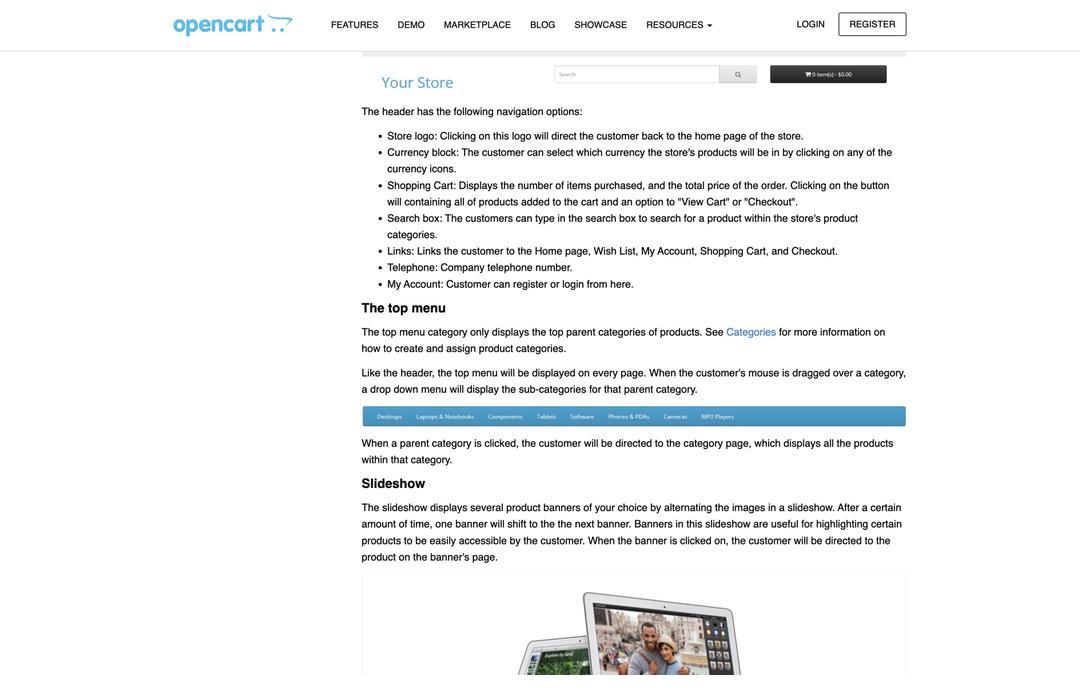 Task type: locate. For each thing, give the bounding box(es) containing it.
can down telephone
[[494, 278, 510, 290]]

on,
[[715, 535, 729, 546]]

1 vertical spatial page,
[[565, 245, 591, 257]]

the header has the following navigation options:
[[362, 105, 583, 117]]

0 horizontal spatial this
[[493, 130, 509, 142]]

home up price
[[695, 130, 721, 142]]

on inside like the header, the top menu will be displayed on every page. when the customer's mouse is dragged over a category, a drop down menu will display the sub-categories for that parent category.
[[579, 367, 590, 379]]

clicking
[[796, 146, 830, 158]]

1 horizontal spatial clicking
[[791, 179, 827, 191]]

1 vertical spatial shopping
[[700, 245, 744, 257]]

on
[[598, 14, 609, 26], [479, 130, 490, 142], [833, 146, 844, 158], [830, 179, 841, 191], [874, 326, 886, 338], [579, 367, 590, 379], [399, 551, 410, 563]]

0 vertical spatial which
[[577, 146, 603, 158]]

page up front - official header image
[[640, 14, 663, 26]]

purchased,
[[594, 179, 645, 191]]

account,
[[658, 245, 697, 257]]

time,
[[410, 518, 433, 530]]

a inside store logo: clicking on this logo will direct the customer back to the home page of the store. currency block: the customer can select which currency the store's products will be in by clicking on any of the currency icons. shopping cart: displays the number of items purchased, and the total price of the order. clicking on the button will containing all of products added to the cart and an option to "view cart" or "checkout". search box: the customers can type in the search box to search for a product within the store's product categories. links: links the customer to the home page, wish list, my account, shopping cart, and checkout. telephone: company telephone number. my account: customer can register or login from here.
[[699, 212, 705, 224]]

1 vertical spatial page
[[724, 130, 747, 142]]

0 horizontal spatial my
[[387, 278, 401, 290]]

is left clicked,
[[474, 437, 482, 449]]

when inside when a parent category is clicked, the customer will be directed to the category page, which displays all the products within that category.
[[362, 437, 389, 449]]

to down time,
[[404, 535, 413, 546]]

categories down the top menu category only displays the top parent categories of products. see categories
[[539, 383, 587, 395]]

the
[[362, 14, 379, 26], [362, 105, 379, 117], [462, 146, 479, 158], [445, 212, 463, 224], [362, 301, 385, 315], [362, 326, 379, 338], [362, 502, 379, 514]]

displays inside when a parent category is clicked, the customer will be directed to the category page, which displays all the products within that category.
[[784, 437, 821, 449]]

or
[[733, 196, 742, 208], [550, 278, 560, 290]]

2 horizontal spatial is
[[782, 367, 790, 379]]

2 horizontal spatial parent
[[624, 383, 653, 395]]

can down added
[[516, 212, 533, 224]]

to down highlighting
[[865, 535, 874, 546]]

login link
[[786, 13, 836, 36]]

0 horizontal spatial displays
[[430, 502, 468, 514]]

be down time,
[[415, 535, 427, 546]]

sub-
[[519, 383, 539, 395]]

for down slideshow.
[[802, 518, 814, 530]]

0 horizontal spatial page.
[[472, 551, 498, 563]]

slideshow up on,
[[705, 518, 751, 530]]

1 horizontal spatial directed
[[826, 535, 862, 546]]

1 horizontal spatial or
[[733, 196, 742, 208]]

0 horizontal spatial or
[[550, 278, 560, 290]]

0 horizontal spatial slideshow
[[382, 502, 427, 514]]

top down login
[[549, 326, 564, 338]]

search
[[586, 212, 617, 224], [650, 212, 681, 224]]

the for the header has the following navigation options:
[[362, 105, 379, 117]]

categories. inside store logo: clicking on this logo will direct the customer back to the home page of the store. currency block: the customer can select which currency the store's products will be in by clicking on any of the currency icons. shopping cart: displays the number of items purchased, and the total price of the order. clicking on the button will containing all of products added to the cart and an option to "view cart" or "checkout". search box: the customers can type in the search box to search for a product within the store's product categories. links: links the customer to the home page, wish list, my account, shopping cart, and checkout. telephone: company telephone number. my account: customer can register or login from here.
[[387, 229, 438, 241]]

slideshow up time,
[[382, 502, 427, 514]]

currency down currency
[[387, 163, 427, 175]]

for up front - official top menu image
[[589, 383, 601, 395]]

which inside store logo: clicking on this logo will direct the customer back to the home page of the store. currency block: the customer can select which currency the store's products will be in by clicking on any of the currency icons. shopping cart: displays the number of items purchased, and the total price of the order. clicking on the button will containing all of products added to the cart and an option to "view cart" or "checkout". search box: the customers can type in the search box to search for a product within the store's product categories. links: links the customer to the home page, wish list, my account, shopping cart, and checkout. telephone: company telephone number. my account: customer can register or login from here.
[[577, 146, 603, 158]]

1 vertical spatial is
[[474, 437, 482, 449]]

shopping up containing
[[387, 179, 431, 191]]

for left more
[[779, 326, 791, 338]]

to right box
[[639, 212, 647, 224]]

items
[[567, 179, 592, 191]]

be right "demo"
[[434, 14, 446, 26]]

here.
[[610, 278, 634, 290]]

to up telephone
[[506, 245, 515, 257]]

1 vertical spatial that
[[391, 454, 408, 466]]

2 vertical spatial page,
[[726, 437, 752, 449]]

1 horizontal spatial home
[[776, 14, 802, 26]]

has
[[417, 105, 434, 117]]

1 vertical spatial header
[[382, 105, 414, 117]]

0 horizontal spatial directed
[[616, 437, 652, 449]]

0 vertical spatial shopping
[[387, 179, 431, 191]]

this left logo
[[493, 130, 509, 142]]

customer down the are
[[749, 535, 791, 546]]

1 horizontal spatial when
[[588, 535, 615, 546]]

1 vertical spatial all
[[824, 437, 834, 449]]

product down only
[[479, 342, 513, 354]]

0 vertical spatial displays
[[492, 326, 529, 338]]

home right just
[[776, 14, 802, 26]]

of left store.
[[749, 130, 758, 142]]

more
[[794, 326, 818, 338]]

0 vertical spatial can
[[527, 146, 544, 158]]

store's
[[665, 146, 695, 158], [791, 212, 821, 224]]

search
[[387, 212, 420, 224]]

2 header from the top
[[382, 105, 414, 117]]

for
[[684, 212, 696, 224], [779, 326, 791, 338], [589, 383, 601, 395], [802, 518, 814, 530]]

of
[[541, 14, 549, 26], [666, 14, 675, 26], [749, 130, 758, 142], [867, 146, 875, 158], [556, 179, 564, 191], [733, 179, 741, 191], [468, 196, 476, 208], [649, 326, 657, 338], [584, 502, 592, 514], [399, 518, 407, 530]]

1 horizontal spatial all
[[824, 437, 834, 449]]

0 vertical spatial by
[[783, 146, 794, 158]]

showcase link
[[565, 14, 637, 36]]

certain
[[871, 502, 902, 514], [871, 518, 902, 530]]

displayed left at
[[449, 14, 492, 26]]

category.
[[656, 383, 698, 395], [411, 454, 452, 466]]

that inside when a parent category is clicked, the customer will be directed to the category page, which displays all the products within that category.
[[391, 454, 408, 466]]

product
[[708, 212, 742, 224], [824, 212, 858, 224], [479, 342, 513, 354], [506, 502, 541, 514], [362, 551, 396, 563]]

2 vertical spatial page.
[[472, 551, 498, 563]]

by up banners
[[651, 502, 661, 514]]

a right over
[[856, 367, 862, 379]]

are
[[754, 518, 768, 530]]

products inside when a parent category is clicked, the customer will be directed to the category page, which displays all the products within that category.
[[854, 437, 894, 449]]

will inside when a parent category is clicked, the customer will be directed to the category page, which displays all the products within that category.
[[584, 437, 598, 449]]

in down store.
[[772, 146, 780, 158]]

is left clicked
[[670, 535, 677, 546]]

2 horizontal spatial by
[[783, 146, 794, 158]]

1 vertical spatial by
[[651, 502, 661, 514]]

order.
[[762, 179, 788, 191]]

parent down login
[[566, 326, 596, 338]]

within
[[745, 212, 771, 224], [362, 454, 388, 466]]

1 horizontal spatial my
[[641, 245, 655, 257]]

customer up company
[[461, 245, 504, 257]]

is inside the slideshow displays several product banners of your choice by alternating the images in a slideshow. after a certain amount of time, one banner will shift to the the next banner. banners in this slideshow are useful for highlighting certain products to be easily accessible by the customer. when the banner is clicked on, the customer will be directed to the product on the banner's page.
[[670, 535, 677, 546]]

search down option
[[650, 212, 681, 224]]

parent up front - official top menu image
[[624, 383, 653, 395]]

0 vertical spatial directed
[[616, 437, 652, 449]]

displayed
[[449, 14, 492, 26], [532, 367, 576, 379]]

of up 'next'
[[584, 502, 592, 514]]

for inside store logo: clicking on this logo will direct the customer back to the home page of the store. currency block: the customer can select which currency the store's products will be in by clicking on any of the currency icons. shopping cart: displays the number of items purchased, and the total price of the order. clicking on the button will containing all of products added to the cart and an option to "view cart" or "checkout". search box: the customers can type in the search box to search for a product within the store's product categories. links: links the customer to the home page, wish list, my account, shopping cart, and checkout. telephone: company telephone number. my account: customer can register or login from here.
[[684, 212, 696, 224]]

1 horizontal spatial which
[[755, 437, 781, 449]]

1 vertical spatial parent
[[624, 383, 653, 395]]

2 search from the left
[[650, 212, 681, 224]]

like
[[362, 367, 381, 379]]

0 vertical spatial banner
[[456, 518, 488, 530]]

be inside when a parent category is clicked, the customer will be directed to the category page, which displays all the products within that category.
[[601, 437, 613, 449]]

0 horizontal spatial all
[[454, 196, 465, 208]]

top down account:
[[388, 301, 408, 315]]

slideshow
[[382, 502, 427, 514], [705, 518, 751, 530]]

2 horizontal spatial when
[[649, 367, 676, 379]]

0 horizontal spatial categories.
[[387, 229, 438, 241]]

category,
[[865, 367, 906, 379]]

1 vertical spatial when
[[362, 437, 389, 449]]

by inside store logo: clicking on this logo will direct the customer back to the home page of the store. currency block: the customer can select which currency the store's products will be in by clicking on any of the currency icons. shopping cart: displays the number of items purchased, and the total price of the order. clicking on the button will containing all of products added to the cart and an option to "view cart" or "checkout". search box: the customers can type in the search box to search for a product within the store's product categories. links: links the customer to the home page, wish list, my account, shopping cart, and checkout. telephone: company telephone number. my account: customer can register or login from here.
[[783, 146, 794, 158]]

2 vertical spatial is
[[670, 535, 677, 546]]

number
[[518, 179, 553, 191]]

register
[[513, 278, 548, 290]]

0 vertical spatial that
[[604, 383, 621, 395]]

and right create
[[426, 342, 444, 354]]

category. inside when a parent category is clicked, the customer will be directed to the category page, which displays all the products within that category.
[[411, 454, 452, 466]]

1 vertical spatial directed
[[826, 535, 862, 546]]

1 vertical spatial certain
[[871, 518, 902, 530]]

category. down customer's
[[656, 383, 698, 395]]

0 vertical spatial is
[[782, 367, 790, 379]]

shopping
[[387, 179, 431, 191], [700, 245, 744, 257]]

page inside store logo: clicking on this logo will direct the customer back to the home page of the store. currency block: the customer can select which currency the store's products will be in by clicking on any of the currency icons. shopping cart: displays the number of items purchased, and the total price of the order. clicking on the button will containing all of products added to the cart and an option to "view cart" or "checkout". search box: the customers can type in the search box to search for a product within the store's product categories. links: links the customer to the home page, wish list, my account, shopping cart, and checkout. telephone: company telephone number. my account: customer can register or login from here.
[[724, 130, 747, 142]]

0 vertical spatial my
[[641, 245, 655, 257]]

for inside the slideshow displays several product banners of your choice by alternating the images in a slideshow. after a certain amount of time, one banner will shift to the the next banner. banners in this slideshow are useful for highlighting certain products to be easily accessible by the customer. when the banner is clicked on, the customer will be directed to the product on the banner's page.
[[802, 518, 814, 530]]

1 vertical spatial displayed
[[532, 367, 576, 379]]

1 horizontal spatial is
[[670, 535, 677, 546]]

of right any
[[867, 146, 875, 158]]

for down "view
[[684, 212, 696, 224]]

2 vertical spatial can
[[494, 278, 510, 290]]

product up checkout.
[[824, 212, 858, 224]]

1 horizontal spatial that
[[604, 383, 621, 395]]

accessible
[[459, 535, 507, 546]]

every up front - official header image
[[612, 14, 637, 26]]

a down "view
[[699, 212, 705, 224]]

options:
[[546, 105, 583, 117]]

page. inside like the header, the top menu will be displayed on every page. when the customer's mouse is dragged over a category, a drop down menu will display the sub-categories for that parent category.
[[621, 367, 647, 379]]

and inside the for more information on how to create and assign product categories.
[[426, 342, 444, 354]]

banner
[[456, 518, 488, 530], [635, 535, 667, 546]]

0 horizontal spatial is
[[474, 437, 482, 449]]

this inside store logo: clicking on this logo will direct the customer back to the home page of the store. currency block: the customer can select which currency the store's products will be in by clicking on any of the currency icons. shopping cart: displays the number of items purchased, and the total price of the order. clicking on the button will containing all of products added to the cart and an option to "view cart" or "checkout". search box: the customers can type in the search box to search for a product within the store's product categories. links: links the customer to the home page, wish list, my account, shopping cart, and checkout. telephone: company telephone number. my account: customer can register or login from here.
[[493, 130, 509, 142]]

down
[[394, 383, 418, 395]]

which
[[577, 146, 603, 158], [755, 437, 781, 449]]

and right cart,
[[772, 245, 789, 257]]

total
[[685, 179, 705, 191]]

2 horizontal spatial displays
[[784, 437, 821, 449]]

1 header from the top
[[382, 14, 414, 26]]

home inside store logo: clicking on this logo will direct the customer back to the home page of the store. currency block: the customer can select which currency the store's products will be in by clicking on any of the currency icons. shopping cart: displays the number of items purchased, and the total price of the order. clicking on the button will containing all of products added to the cart and an option to "view cart" or "checkout". search box: the customers can type in the search box to search for a product within the store's product categories. links: links the customer to the home page, wish list, my account, shopping cart, and checkout. telephone: company telephone number. my account: customer can register or login from here.
[[695, 130, 721, 142]]

0 horizontal spatial home
[[695, 130, 721, 142]]

0 horizontal spatial store's
[[665, 146, 695, 158]]

1 horizontal spatial currency
[[606, 146, 645, 158]]

for inside the for more information on how to create and assign product categories.
[[779, 326, 791, 338]]

clicking up 'block:'
[[440, 130, 476, 142]]

1 vertical spatial this
[[687, 518, 703, 530]]

banner.
[[597, 518, 632, 530]]

useful
[[771, 518, 799, 530]]

customer left back
[[597, 130, 639, 142]]

1 vertical spatial categories.
[[516, 342, 566, 354]]

images
[[732, 502, 766, 514]]

when down banner.
[[588, 535, 615, 546]]

register link
[[839, 13, 907, 36]]

1 vertical spatial page.
[[621, 367, 647, 379]]

my right list,
[[641, 245, 655, 257]]

top
[[524, 14, 538, 26], [388, 301, 408, 315], [382, 326, 397, 338], [549, 326, 564, 338], [455, 367, 469, 379]]

categories down here.
[[599, 326, 646, 338]]

0 vertical spatial store's
[[665, 146, 695, 158]]

0 horizontal spatial page
[[640, 14, 663, 26]]

within inside store logo: clicking on this logo will direct the customer back to the home page of the store. currency block: the customer can select which currency the store's products will be in by clicking on any of the currency icons. shopping cart: displays the number of items purchased, and the total price of the order. clicking on the button will containing all of products added to the cart and an option to "view cart" or "checkout". search box: the customers can type in the search box to search for a product within the store's product categories. links: links the customer to the home page, wish list, my account, shopping cart, and checkout. telephone: company telephone number. my account: customer can register or login from here.
[[745, 212, 771, 224]]

1 horizontal spatial page.
[[621, 367, 647, 379]]

directed down highlighting
[[826, 535, 862, 546]]

directed down front - official top menu image
[[616, 437, 652, 449]]

0 horizontal spatial by
[[510, 535, 521, 546]]

parent inside like the header, the top menu will be displayed on every page. when the customer's mouse is dragged over a category, a drop down menu will display the sub-categories for that parent category.
[[624, 383, 653, 395]]

clicking down clicking
[[791, 179, 827, 191]]

that up "slideshow"
[[391, 454, 408, 466]]

to inside when a parent category is clicked, the customer will be directed to the category page, which displays all the products within that category.
[[655, 437, 664, 449]]

customer inside when a parent category is clicked, the customer will be directed to the category page, which displays all the products within that category.
[[539, 437, 581, 449]]

page. down accessible
[[472, 551, 498, 563]]

customer right clicked,
[[539, 437, 581, 449]]

of right price
[[733, 179, 741, 191]]

this inside the slideshow displays several product banners of your choice by alternating the images in a slideshow. after a certain amount of time, one banner will shift to the the next banner. banners in this slideshow are useful for highlighting certain products to be easily accessible by the customer. when the banner is clicked on, the customer will be directed to the product on the banner's page.
[[687, 518, 703, 530]]

cart
[[581, 196, 599, 208]]

top down assign
[[455, 367, 469, 379]]

by down the shift
[[510, 535, 521, 546]]

categories. down search
[[387, 229, 438, 241]]

0 vertical spatial page.
[[805, 14, 831, 26]]

0 vertical spatial categories.
[[387, 229, 438, 241]]

displays
[[459, 179, 498, 191]]

page up price
[[724, 130, 747, 142]]

banners
[[635, 518, 673, 530]]

directed inside the slideshow displays several product banners of your choice by alternating the images in a slideshow. after a certain amount of time, one banner will shift to the the next banner. banners in this slideshow are useful for highlighting certain products to be easily accessible by the customer. when the banner is clicked on, the customer will be directed to the product on the banner's page.
[[826, 535, 862, 546]]

within inside when a parent category is clicked, the customer will be directed to the category page, which displays all the products within that category.
[[362, 454, 388, 466]]

home
[[776, 14, 802, 26], [695, 130, 721, 142]]

1 horizontal spatial categories
[[599, 326, 646, 338]]

1 horizontal spatial search
[[650, 212, 681, 224]]

after
[[838, 502, 859, 514]]

all inside store logo: clicking on this logo will direct the customer back to the home page of the store. currency block: the customer can select which currency the store's products will be in by clicking on any of the currency icons. shopping cart: displays the number of items purchased, and the total price of the order. clicking on the button will containing all of products added to the cart and an option to "view cart" or "checkout". search box: the customers can type in the search box to search for a product within the store's product categories. links: links the customer to the home page, wish list, my account, shopping cart, and checkout. telephone: company telephone number. my account: customer can register or login from here.
[[454, 196, 465, 208]]

banner down banners
[[635, 535, 667, 546]]

directed
[[616, 437, 652, 449], [826, 535, 862, 546]]

of left store;
[[666, 14, 675, 26]]

that up front - official top menu image
[[604, 383, 621, 395]]

a inside when a parent category is clicked, the customer will be directed to the category page, which displays all the products within that category.
[[391, 437, 397, 449]]

1 vertical spatial which
[[755, 437, 781, 449]]

on down time,
[[399, 551, 410, 563]]

be inside like the header, the top menu will be displayed on every page. when the customer's mouse is dragged over a category, a drop down menu will display the sub-categories for that parent category.
[[518, 367, 529, 379]]

the for the top menu
[[362, 301, 385, 315]]

a left the drop at left bottom
[[362, 383, 367, 395]]

0 vertical spatial clicking
[[440, 130, 476, 142]]

0 horizontal spatial shopping
[[387, 179, 431, 191]]

1 horizontal spatial shopping
[[700, 245, 744, 257]]

0 vertical spatial all
[[454, 196, 465, 208]]

the inside the slideshow displays several product banners of your choice by alternating the images in a slideshow. after a certain amount of time, one banner will shift to the the next banner. banners in this slideshow are useful for highlighting certain products to be easily accessible by the customer. when the banner is clicked on, the customer will be directed to the product on the banner's page.
[[362, 502, 379, 514]]

parent up "slideshow"
[[400, 437, 429, 449]]

1 horizontal spatial this
[[687, 518, 703, 530]]

0 vertical spatial within
[[745, 212, 771, 224]]

0 vertical spatial displayed
[[449, 14, 492, 26]]

easily
[[430, 535, 456, 546]]

be
[[434, 14, 446, 26], [758, 146, 769, 158], [518, 367, 529, 379], [601, 437, 613, 449], [415, 535, 427, 546], [811, 535, 823, 546]]

2 vertical spatial displays
[[430, 502, 468, 514]]

is right mouse on the bottom of page
[[782, 367, 790, 379]]

0 horizontal spatial categories
[[539, 383, 587, 395]]

on right information
[[874, 326, 886, 338]]

1 horizontal spatial store's
[[791, 212, 821, 224]]

2 vertical spatial parent
[[400, 437, 429, 449]]

0 vertical spatial certain
[[871, 502, 902, 514]]

1 vertical spatial my
[[387, 278, 401, 290]]

drop
[[370, 383, 391, 395]]

back
[[642, 130, 664, 142]]

when down products.
[[649, 367, 676, 379]]

be up order.
[[758, 146, 769, 158]]

on inside the for more information on how to create and assign product categories.
[[874, 326, 886, 338]]

opencart - open source shopping cart solution image
[[174, 14, 293, 37]]

when up "slideshow"
[[362, 437, 389, 449]]

categories.
[[387, 229, 438, 241], [516, 342, 566, 354]]

1 vertical spatial banner
[[635, 535, 667, 546]]

1 vertical spatial slideshow
[[705, 518, 751, 530]]

to
[[667, 130, 675, 142], [553, 196, 561, 208], [667, 196, 675, 208], [639, 212, 647, 224], [506, 245, 515, 257], [383, 342, 392, 354], [655, 437, 664, 449], [529, 518, 538, 530], [404, 535, 413, 546], [865, 535, 874, 546]]

to right 'how' at the bottom left of page
[[383, 342, 392, 354]]

customer inside the slideshow displays several product banners of your choice by alternating the images in a slideshow. after a certain amount of time, one banner will shift to the the next banner. banners in this slideshow are useful for highlighting certain products to be easily accessible by the customer. when the banner is clicked on, the customer will be directed to the product on the banner's page.
[[749, 535, 791, 546]]

for inside like the header, the top menu will be displayed on every page. when the customer's mouse is dragged over a category, a drop down menu will display the sub-categories for that parent category.
[[589, 383, 601, 395]]

in down alternating
[[676, 518, 684, 530]]

to down front - official top menu image
[[655, 437, 664, 449]]

header right the features
[[382, 14, 414, 26]]

1 vertical spatial within
[[362, 454, 388, 466]]

0 horizontal spatial clicking
[[440, 130, 476, 142]]

category. up "slideshow"
[[411, 454, 452, 466]]

1 certain from the top
[[871, 502, 902, 514]]

categories. down the top menu category only displays the top parent categories of products. see categories
[[516, 342, 566, 354]]

when inside like the header, the top menu will be displayed on every page. when the customer's mouse is dragged over a category, a drop down menu will display the sub-categories for that parent category.
[[649, 367, 676, 379]]

header for will
[[382, 14, 414, 26]]

the
[[506, 14, 521, 26], [552, 14, 567, 26], [677, 14, 692, 26], [759, 14, 774, 26], [437, 105, 451, 117], [580, 130, 594, 142], [678, 130, 692, 142], [761, 130, 775, 142], [648, 146, 662, 158], [878, 146, 892, 158], [501, 179, 515, 191], [668, 179, 683, 191], [744, 179, 759, 191], [844, 179, 858, 191], [564, 196, 578, 208], [569, 212, 583, 224], [774, 212, 788, 224], [444, 245, 458, 257], [518, 245, 532, 257], [532, 326, 546, 338], [383, 367, 398, 379], [438, 367, 452, 379], [679, 367, 693, 379], [502, 383, 516, 395], [522, 437, 536, 449], [667, 437, 681, 449], [837, 437, 851, 449], [715, 502, 729, 514], [541, 518, 555, 530], [558, 518, 572, 530], [524, 535, 538, 546], [618, 535, 632, 546], [732, 535, 746, 546], [876, 535, 891, 546], [413, 551, 428, 563]]

telephone
[[488, 262, 533, 273]]

can down logo
[[527, 146, 544, 158]]

menu up create
[[399, 326, 425, 338]]

be up the sub-
[[518, 367, 529, 379]]

currency
[[387, 146, 429, 158]]

which inside when a parent category is clicked, the customer will be directed to the category page, which displays all the products within that category.
[[755, 437, 781, 449]]

0 vertical spatial this
[[493, 130, 509, 142]]

following
[[454, 105, 494, 117]]

"view
[[678, 196, 704, 208]]

displays
[[492, 326, 529, 338], [784, 437, 821, 449], [430, 502, 468, 514]]

0 vertical spatial when
[[649, 367, 676, 379]]

2 vertical spatial when
[[588, 535, 615, 546]]

to inside the for more information on how to create and assign product categories.
[[383, 342, 392, 354]]

navigation
[[497, 105, 544, 117]]

shopping left cart,
[[700, 245, 744, 257]]

features
[[331, 20, 379, 30]]

search down the cart
[[586, 212, 617, 224]]

all
[[454, 196, 465, 208], [824, 437, 834, 449]]



Task type: describe. For each thing, give the bounding box(es) containing it.
the top menu
[[362, 301, 446, 315]]

logo
[[512, 130, 532, 142]]

features link
[[322, 14, 388, 36]]

"checkout".
[[745, 196, 798, 208]]

product inside the for more information on how to create and assign product categories.
[[479, 342, 513, 354]]

categories
[[727, 326, 776, 338]]

front - official header image
[[362, 36, 907, 95]]

1 vertical spatial or
[[550, 278, 560, 290]]

cart:
[[434, 179, 456, 191]]

0 vertical spatial page,
[[569, 14, 595, 26]]

cart"
[[707, 196, 730, 208]]

login
[[797, 19, 825, 29]]

store;
[[695, 14, 720, 26]]

menu down 'header,'
[[421, 383, 447, 395]]

the for the slideshow displays several product banners of your choice by alternating the images in a slideshow. after a certain amount of time, one banner will shift to the the next banner. banners in this slideshow are useful for highlighting certain products to be easily accessible by the customer. when the banner is clicked on, the customer will be directed to the product on the banner's page.
[[362, 502, 379, 514]]

product down amount
[[362, 551, 396, 563]]

categories inside like the header, the top menu will be displayed on every page. when the customer's mouse is dragged over a category, a drop down menu will display the sub-categories for that parent category.
[[539, 383, 587, 395]]

category. inside like the header, the top menu will be displayed on every page. when the customer's mouse is dragged over a category, a drop down menu will display the sub-categories for that parent category.
[[656, 383, 698, 395]]

0 vertical spatial home
[[776, 14, 802, 26]]

display
[[467, 383, 499, 395]]

telephone:
[[387, 262, 438, 273]]

top up create
[[382, 326, 397, 338]]

a right 'after'
[[862, 502, 868, 514]]

marketplace link
[[434, 14, 521, 36]]

on down clicking
[[830, 179, 841, 191]]

see
[[705, 326, 724, 338]]

page, inside store logo: clicking on this logo will direct the customer back to the home page of the store. currency block: the customer can select which currency the store's products will be in by clicking on any of the currency icons. shopping cart: displays the number of items purchased, and the total price of the order. clicking on the button will containing all of products added to the cart and an option to "view cart" or "checkout". search box: the customers can type in the search box to search for a product within the store's product categories. links: links the customer to the home page, wish list, my account, shopping cart, and checkout. telephone: company telephone number. my account: customer can register or login from here.
[[565, 245, 591, 257]]

1 horizontal spatial slideshow
[[705, 518, 751, 530]]

customer down logo
[[482, 146, 525, 158]]

0 vertical spatial categories
[[599, 326, 646, 338]]

1 horizontal spatial banner
[[635, 535, 667, 546]]

clicked
[[680, 535, 712, 546]]

be down highlighting
[[811, 535, 823, 546]]

products inside the slideshow displays several product banners of your choice by alternating the images in a slideshow. after a certain amount of time, one banner will shift to the the next banner. banners in this slideshow are useful for highlighting certain products to be easily accessible by the customer. when the banner is clicked on, the customer will be directed to the product on the banner's page.
[[362, 535, 401, 546]]

front - official top menu image
[[362, 406, 907, 427]]

icons.
[[430, 163, 457, 175]]

in right 'type'
[[558, 212, 566, 224]]

customer's
[[696, 367, 746, 379]]

for more information on how to create and assign product categories.
[[362, 326, 886, 354]]

is inside like the header, the top menu will be displayed on every page. when the customer's mouse is dragged over a category, a drop down menu will display the sub-categories for that parent category.
[[782, 367, 790, 379]]

choice
[[618, 502, 648, 514]]

1 horizontal spatial by
[[651, 502, 661, 514]]

assign
[[446, 342, 476, 354]]

of left the items
[[556, 179, 564, 191]]

clicked,
[[485, 437, 519, 449]]

product up the shift
[[506, 502, 541, 514]]

menu down account:
[[412, 301, 446, 315]]

box
[[619, 212, 636, 224]]

resources
[[647, 20, 706, 30]]

category for only
[[428, 326, 468, 338]]

front - official slideshow image
[[362, 573, 907, 675]]

wish
[[594, 245, 617, 257]]

to up 'type'
[[553, 196, 561, 208]]

of left time,
[[399, 518, 407, 530]]

links
[[417, 245, 441, 257]]

marketplace
[[444, 20, 511, 30]]

logo:
[[415, 130, 437, 142]]

several
[[470, 502, 504, 514]]

0 vertical spatial page
[[640, 14, 663, 26]]

on up front - official header image
[[598, 14, 609, 26]]

customers
[[466, 212, 513, 224]]

select
[[547, 146, 574, 158]]

on down following
[[479, 130, 490, 142]]

direct
[[552, 130, 577, 142]]

resources link
[[637, 14, 722, 36]]

company
[[441, 262, 485, 273]]

top right at
[[524, 14, 538, 26]]

demo link
[[388, 14, 434, 36]]

create
[[395, 342, 424, 354]]

how
[[362, 342, 381, 354]]

categories. inside the for more information on how to create and assign product categories.
[[516, 342, 566, 354]]

1 search from the left
[[586, 212, 617, 224]]

1 horizontal spatial parent
[[566, 326, 596, 338]]

banner's
[[430, 551, 470, 563]]

highlighting
[[816, 518, 868, 530]]

links:
[[387, 245, 414, 257]]

customer.
[[541, 535, 585, 546]]

demo
[[398, 20, 425, 30]]

when inside the slideshow displays several product banners of your choice by alternating the images in a slideshow. after a certain amount of time, one banner will shift to the the next banner. banners in this slideshow are useful for highlighting certain products to be easily accessible by the customer. when the banner is clicked on, the customer will be directed to the product on the banner's page.
[[588, 535, 615, 546]]

parent inside when a parent category is clicked, the customer will be directed to the category page, which displays all the products within that category.
[[400, 437, 429, 449]]

0 vertical spatial every
[[612, 14, 637, 26]]

one
[[436, 518, 453, 530]]

product down cart"
[[708, 212, 742, 224]]

displayed inside like the header, the top menu will be displayed on every page. when the customer's mouse is dragged over a category, a drop down menu will display the sub-categories for that parent category.
[[532, 367, 576, 379]]

and left an
[[601, 196, 619, 208]]

in up the are
[[768, 502, 776, 514]]

list,
[[620, 245, 639, 257]]

to right the shift
[[529, 518, 538, 530]]

when a parent category is clicked, the customer will be directed to the category page, which displays all the products within that category.
[[362, 437, 894, 466]]

amount
[[362, 518, 396, 530]]

category for is
[[432, 437, 472, 449]]

number.
[[536, 262, 573, 273]]

1 vertical spatial can
[[516, 212, 533, 224]]

information
[[820, 326, 871, 338]]

type
[[535, 212, 555, 224]]

0 horizontal spatial currency
[[387, 163, 427, 175]]

an
[[621, 196, 633, 208]]

to right back
[[667, 130, 675, 142]]

over
[[833, 367, 853, 379]]

a up the useful
[[779, 502, 785, 514]]

checkout.
[[792, 245, 838, 257]]

slideshow
[[362, 476, 425, 491]]

and up option
[[648, 179, 665, 191]]

account:
[[404, 278, 444, 290]]

box:
[[423, 212, 442, 224]]

header for has
[[382, 105, 414, 117]]

option
[[636, 196, 664, 208]]

2 vertical spatial by
[[510, 535, 521, 546]]

the top menu category only displays the top parent categories of products. see categories
[[362, 326, 779, 338]]

that inside like the header, the top menu will be displayed on every page. when the customer's mouse is dragged over a category, a drop down menu will display the sub-categories for that parent category.
[[604, 383, 621, 395]]

price
[[708, 179, 730, 191]]

directed inside when a parent category is clicked, the customer will be directed to the category page, which displays all the products within that category.
[[616, 437, 652, 449]]

is inside when a parent category is clicked, the customer will be directed to the category page, which displays all the products within that category.
[[474, 437, 482, 449]]

at
[[495, 14, 504, 26]]

0 vertical spatial currency
[[606, 146, 645, 158]]

register
[[850, 19, 896, 29]]

containing
[[405, 196, 452, 208]]

2 certain from the top
[[871, 518, 902, 530]]

cart,
[[747, 245, 769, 257]]

on left any
[[833, 146, 844, 158]]

categories link
[[727, 326, 779, 338]]

store.
[[778, 130, 804, 142]]

block:
[[432, 146, 459, 158]]

every inside like the header, the top menu will be displayed on every page. when the customer's mouse is dragged over a category, a drop down menu will display the sub-categories for that parent category.
[[593, 367, 618, 379]]

not
[[723, 14, 738, 26]]

from
[[587, 278, 608, 290]]

any
[[847, 146, 864, 158]]

menu up display in the left bottom of the page
[[472, 367, 498, 379]]

blog link
[[521, 14, 565, 36]]

page, inside when a parent category is clicked, the customer will be directed to the category page, which displays all the products within that category.
[[726, 437, 752, 449]]

store logo: clicking on this logo will direct the customer back to the home page of the store. currency block: the customer can select which currency the store's products will be in by clicking on any of the currency icons. shopping cart: displays the number of items purchased, and the total price of the order. clicking on the button will containing all of products added to the cart and an option to "view cart" or "checkout". search box: the customers can type in the search box to search for a product within the store's product categories. links: links the customer to the home page, wish list, my account, shopping cart, and checkout. telephone: company telephone number. my account: customer can register or login from here.
[[387, 130, 892, 290]]

all inside when a parent category is clicked, the customer will be directed to the category page, which displays all the products within that category.
[[824, 437, 834, 449]]

top inside like the header, the top menu will be displayed on every page. when the customer's mouse is dragged over a category, a drop down menu will display the sub-categories for that parent category.
[[455, 367, 469, 379]]

shift
[[508, 518, 526, 530]]

customer
[[446, 278, 491, 290]]

to left "view
[[667, 196, 675, 208]]

alternating
[[664, 502, 712, 514]]

of right at
[[541, 14, 549, 26]]

banners
[[544, 502, 581, 514]]

1 vertical spatial clicking
[[791, 179, 827, 191]]

blog
[[530, 20, 555, 30]]

be inside store logo: clicking on this logo will direct the customer back to the home page of the store. currency block: the customer can select which currency the store's products will be in by clicking on any of the currency icons. shopping cart: displays the number of items purchased, and the total price of the order. clicking on the button will containing all of products added to the cart and an option to "view cart" or "checkout". search box: the customers can type in the search box to search for a product within the store's product categories. links: links the customer to the home page, wish list, my account, shopping cart, and checkout. telephone: company telephone number. my account: customer can register or login from here.
[[758, 146, 769, 158]]

just
[[740, 14, 756, 26]]

login
[[562, 278, 584, 290]]

on inside the slideshow displays several product banners of your choice by alternating the images in a slideshow. after a certain amount of time, one banner will shift to the the next banner. banners in this slideshow are useful for highlighting certain products to be easily accessible by the customer. when the banner is clicked on, the customer will be directed to the product on the banner's page.
[[399, 551, 410, 563]]

of down displays
[[468, 196, 476, 208]]

of left products.
[[649, 326, 657, 338]]

displays inside the slideshow displays several product banners of your choice by alternating the images in a slideshow. after a certain amount of time, one banner will shift to the the next banner. banners in this slideshow are useful for highlighting certain products to be easily accessible by the customer. when the banner is clicked on, the customer will be directed to the product on the banner's page.
[[430, 502, 468, 514]]

next
[[575, 518, 595, 530]]

mouse
[[749, 367, 780, 379]]

0 vertical spatial or
[[733, 196, 742, 208]]

added
[[521, 196, 550, 208]]

1 horizontal spatial displays
[[492, 326, 529, 338]]

the for the top menu category only displays the top parent categories of products. see categories
[[362, 326, 379, 338]]

1 vertical spatial store's
[[791, 212, 821, 224]]

the for the header will be displayed at the top of the page, on every page of the store; not just the home page.
[[362, 14, 379, 26]]

page. inside the slideshow displays several product banners of your choice by alternating the images in a slideshow. after a certain amount of time, one banner will shift to the the next banner. banners in this slideshow are useful for highlighting certain products to be easily accessible by the customer. when the banner is clicked on, the customer will be directed to the product on the banner's page.
[[472, 551, 498, 563]]



Task type: vqa. For each thing, say whether or not it's contained in the screenshot.
READY
no



